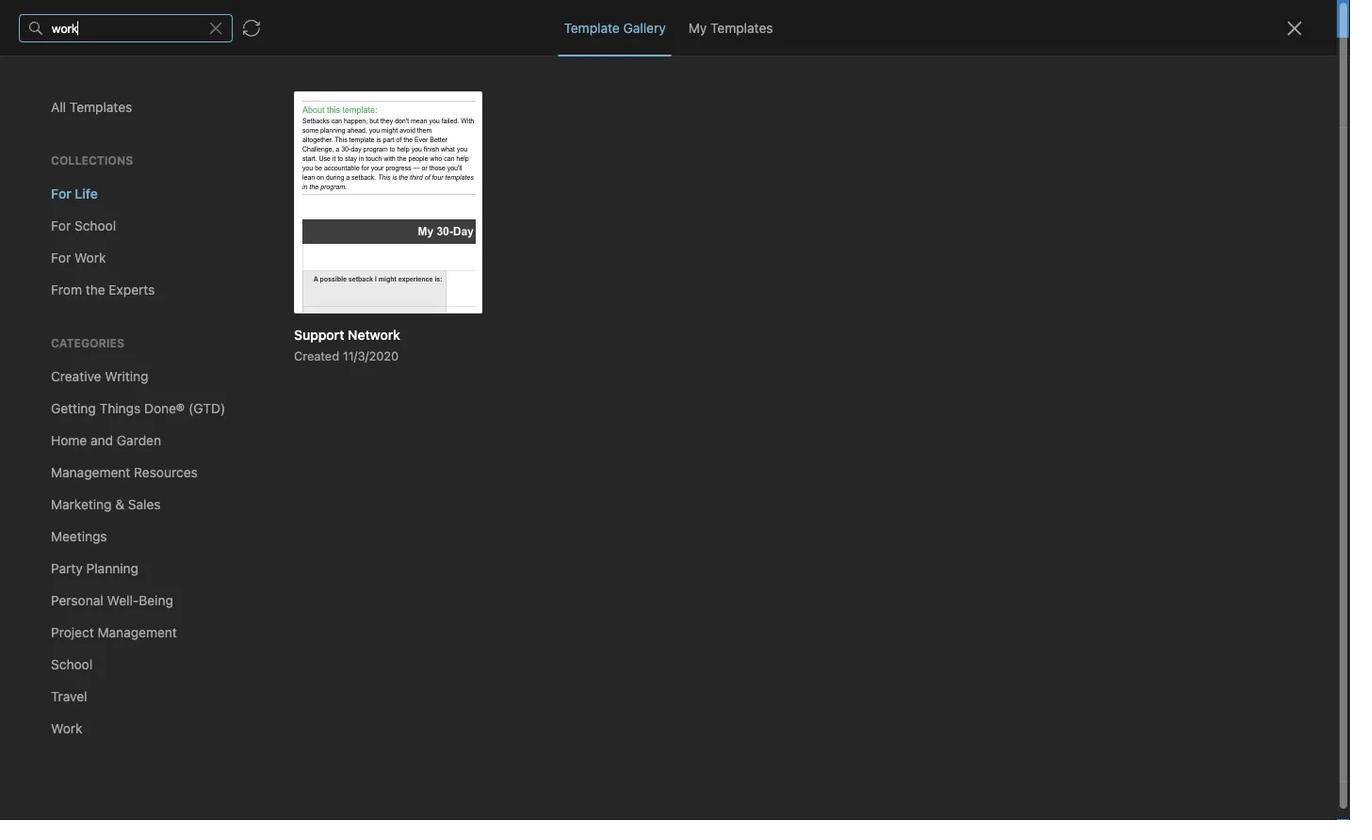 Task type: describe. For each thing, give the bounding box(es) containing it.
a few minutes ago button
[[226, 128, 571, 241]]

2 a few minutes ago from the top
[[251, 321, 348, 334]]

trash link
[[0, 382, 225, 412]]

about
[[474, 298, 509, 314]]

1 horizontal spatial your
[[772, 11, 798, 26]]

2 ago from the top
[[328, 321, 348, 334]]

ideas
[[438, 298, 471, 314]]

anytime.
[[902, 11, 953, 26]]

if
[[375, 318, 383, 334]]

first notebook button
[[643, 47, 757, 73]]

share
[[1252, 52, 1289, 68]]

for
[[618, 11, 636, 26]]

tasks
[[41, 246, 76, 261]]

me
[[117, 347, 136, 363]]

in
[[268, 318, 278, 334]]

ago inside button
[[328, 205, 348, 218]]

personal
[[561, 11, 615, 26]]

books
[[397, 278, 433, 294]]

notebook
[[695, 53, 750, 67]]

physical
[[488, 318, 537, 334]]

first
[[666, 53, 691, 67]]

2 minutes from the top
[[282, 321, 325, 334]]

2 few from the top
[[260, 321, 279, 334]]

tip:
[[348, 318, 371, 334]]

few inside a few minutes ago button
[[260, 205, 279, 218]]

sync
[[677, 11, 707, 26]]

only you
[[1171, 53, 1221, 67]]

read
[[318, 298, 345, 314]]

Note Editor text field
[[0, 0, 1350, 821]]

shared with me
[[41, 347, 136, 363]]

start (and finish) all the books you've been wanting to read and keep your ideas about them all in one place. tip: if you're reading a physical book, take pictu...
[[251, 278, 544, 353]]

1 horizontal spatial all
[[356, 278, 370, 294]]

a inside start (and finish) all the books you've been wanting to read and keep your ideas about them all in one place. tip: if you're reading a physical book, take pictu...
[[477, 318, 484, 334]]

shared
[[41, 347, 85, 363]]

home
[[41, 155, 77, 171]]

new
[[41, 108, 69, 123]]

you've
[[437, 278, 477, 294]]

try evernote personal for free: sync across all your devices. cancel anytime.
[[478, 11, 953, 26]]

across
[[711, 11, 751, 26]]

trash
[[41, 389, 75, 404]]

your inside start (and finish) all the books you've been wanting to read and keep your ideas about them all in one place. tip: if you're reading a physical book, take pictu...
[[408, 298, 435, 314]]

(and
[[284, 278, 311, 294]]

a inside button
[[251, 205, 257, 218]]

place.
[[308, 318, 345, 334]]



Task type: vqa. For each thing, say whether or not it's contained in the screenshot.
you at the top
yes



Task type: locate. For each thing, give the bounding box(es) containing it.
start
[[251, 278, 280, 294]]

devices.
[[802, 11, 853, 26]]

been
[[480, 278, 511, 294]]

1 vertical spatial a few minutes ago
[[251, 321, 348, 334]]

notebooks link
[[0, 280, 225, 310]]

your down books
[[408, 298, 435, 314]]

ago
[[328, 205, 348, 218], [328, 321, 348, 334]]

minutes inside a few minutes ago button
[[282, 205, 325, 218]]

ago up finish)
[[328, 205, 348, 218]]

notebooks
[[42, 287, 108, 302]]

book,
[[251, 338, 285, 353]]

tasks button
[[0, 238, 225, 269]]

home link
[[0, 148, 226, 178]]

1 few from the top
[[260, 205, 279, 218]]

you're
[[386, 318, 424, 334]]

a few minutes ago up (and
[[251, 205, 348, 218]]

free:
[[639, 11, 671, 26]]

wanting
[[251, 298, 298, 314]]

to
[[302, 298, 314, 314]]

your
[[772, 11, 798, 26], [408, 298, 435, 314]]

all
[[755, 11, 768, 26], [356, 278, 370, 294], [251, 318, 264, 334]]

1 vertical spatial your
[[408, 298, 435, 314]]

your left devices.
[[772, 11, 798, 26]]

few up "book,"
[[260, 321, 279, 334]]

notes
[[41, 215, 77, 231]]

settings image
[[192, 15, 215, 38]]

pictu...
[[318, 338, 360, 353]]

you
[[1201, 53, 1221, 67]]

share button
[[1236, 45, 1305, 75]]

the
[[373, 278, 393, 294]]

a few minutes ago up take
[[251, 321, 348, 334]]

a few minutes ago inside button
[[251, 205, 348, 218]]

minutes up take
[[282, 321, 325, 334]]

0 vertical spatial your
[[772, 11, 798, 26]]

expand note image
[[598, 49, 621, 72]]

2 vertical spatial all
[[251, 318, 264, 334]]

evernote
[[502, 11, 557, 26]]

0 vertical spatial a few minutes ago
[[251, 205, 348, 218]]

a few minutes ago
[[251, 205, 348, 218], [251, 321, 348, 334]]

shortcuts button
[[0, 178, 225, 208]]

finish)
[[315, 278, 353, 294]]

few
[[260, 205, 279, 218], [260, 321, 279, 334]]

with
[[88, 347, 114, 363]]

one
[[282, 318, 305, 334]]

0 horizontal spatial all
[[251, 318, 264, 334]]

2 horizontal spatial all
[[755, 11, 768, 26]]

notes link
[[0, 208, 225, 238]]

0 vertical spatial minutes
[[282, 205, 325, 218]]

tree containing home
[[0, 148, 226, 717]]

a up start
[[251, 205, 257, 218]]

minutes
[[282, 205, 325, 218], [282, 321, 325, 334]]

a down about
[[477, 318, 484, 334]]

1 ago from the top
[[328, 205, 348, 218]]

only
[[1171, 53, 1197, 67]]

try
[[478, 11, 498, 26]]

1 vertical spatial minutes
[[282, 321, 325, 334]]

None search field
[[24, 55, 202, 89]]

1 minutes from the top
[[282, 205, 325, 218]]

Search text field
[[24, 55, 202, 89]]

all right across
[[755, 11, 768, 26]]

first notebook
[[666, 53, 750, 67]]

take
[[288, 338, 314, 353]]

reading
[[428, 318, 474, 334]]

0 vertical spatial few
[[260, 205, 279, 218]]

1 vertical spatial few
[[260, 321, 279, 334]]

a
[[251, 205, 257, 218], [477, 318, 484, 334], [251, 321, 257, 334]]

new button
[[11, 99, 215, 133]]

1 vertical spatial ago
[[328, 321, 348, 334]]

shared with me link
[[0, 340, 225, 370]]

tree
[[0, 148, 226, 717]]

and
[[349, 298, 371, 314]]

all left in
[[251, 318, 264, 334]]

few up start
[[260, 205, 279, 218]]

all up and
[[356, 278, 370, 294]]

a left in
[[251, 321, 257, 334]]

1 a few minutes ago from the top
[[251, 205, 348, 218]]

ago up pictu...
[[328, 321, 348, 334]]

0 vertical spatial all
[[755, 11, 768, 26]]

note window element
[[0, 0, 1350, 821]]

cancel
[[856, 11, 898, 26]]

shortcuts
[[42, 185, 102, 201]]

them
[[513, 298, 544, 314]]

keep
[[375, 298, 404, 314]]

1 vertical spatial all
[[356, 278, 370, 294]]

0 vertical spatial ago
[[328, 205, 348, 218]]

0 horizontal spatial your
[[408, 298, 435, 314]]

minutes up (and
[[282, 205, 325, 218]]



